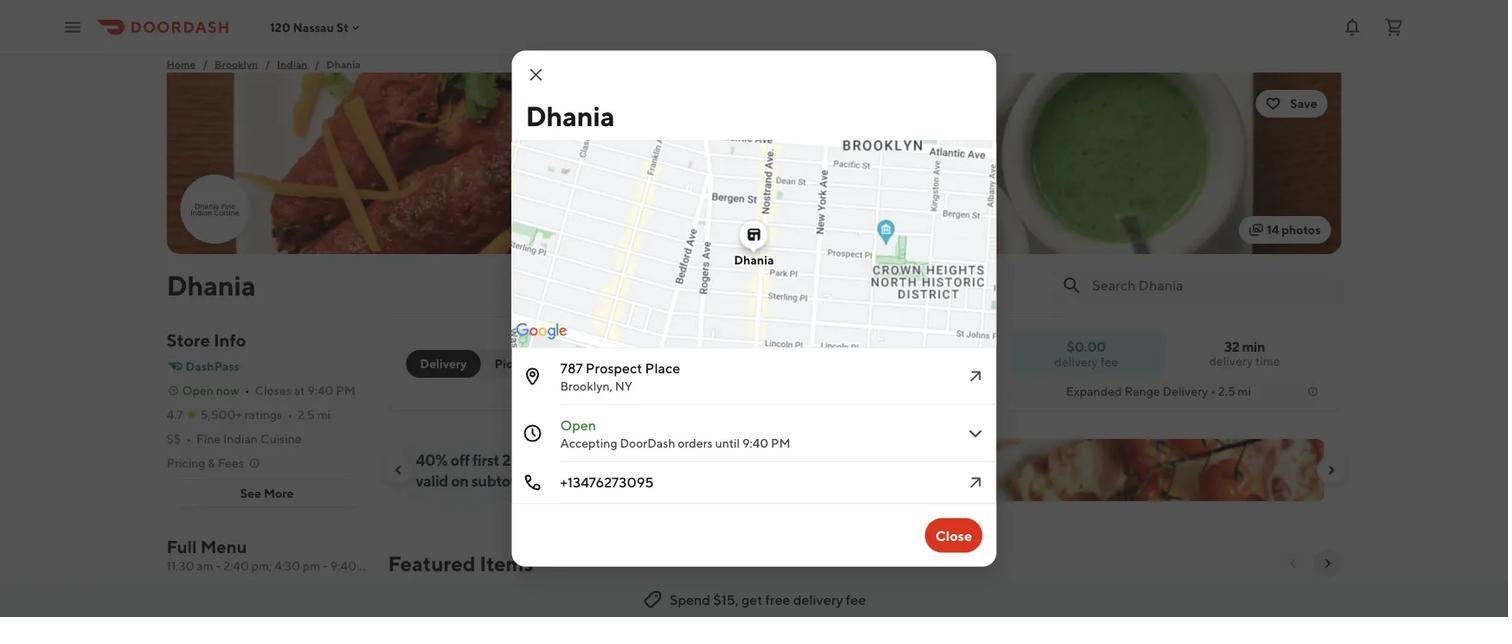 Task type: describe. For each thing, give the bounding box(es) containing it.
9:40 inside full menu 11:30 am - 2:40 pm; 4:30 pm - 9:40 pm
[[330, 559, 357, 574]]

$15
[[537, 472, 561, 490]]

1 / from the left
[[203, 58, 208, 70]]

1 pm from the left
[[303, 559, 320, 574]]

Item Search search field
[[1092, 276, 1328, 295]]

• down 32 min delivery time
[[1211, 385, 1216, 399]]

home link
[[167, 55, 196, 73]]

pickup
[[495, 357, 534, 371]]

free
[[765, 592, 790, 609]]

+13476273095
[[560, 474, 654, 491]]

home
[[167, 58, 196, 70]]

map region
[[342, 80, 1007, 523]]

0 vertical spatial 2.5
[[1218, 385, 1235, 399]]

expanded
[[1066, 385, 1122, 399]]

valid
[[416, 472, 448, 490]]

0 horizontal spatial pm
[[336, 384, 355, 398]]

2.5 mi
[[298, 408, 331, 422]]

until
[[715, 436, 740, 450]]

fee inside $0.00 delivery fee
[[1101, 355, 1118, 369]]

1 vertical spatial previous button of carousel image
[[1286, 557, 1300, 571]]

expanded range delivery • 2.5 mi
[[1066, 385, 1251, 399]]

place
[[645, 360, 680, 376]]

first
[[472, 451, 499, 469]]

nassau
[[293, 20, 334, 34]]

0 vertical spatial previous button of carousel image
[[392, 464, 405, 478]]

store info
[[167, 331, 246, 351]]

select promotional banner element
[[827, 502, 903, 533]]

32
[[1224, 339, 1240, 355]]

liked for #2 most liked
[[438, 588, 466, 600]]

order
[[610, 357, 644, 371]]

accepting
[[560, 436, 617, 450]]

pm;
[[251, 559, 272, 574]]

fees
[[218, 456, 244, 471]]

open menu image
[[62, 17, 83, 38]]

brooklyn link
[[215, 55, 258, 73]]

2 - from the left
[[323, 559, 328, 574]]

ny
[[615, 379, 633, 393]]

info
[[214, 331, 246, 351]]

close dhania image
[[526, 64, 546, 85]]

120 nassau st
[[270, 20, 349, 34]]

120 nassau st button
[[270, 20, 362, 34]]

at
[[294, 384, 305, 398]]

#3 most liked button
[[1046, 585, 1201, 618]]

liked for #3 most liked
[[1096, 588, 1123, 600]]

get
[[741, 592, 763, 609]]

#2 most liked button
[[388, 585, 543, 618]]

group order button
[[561, 350, 655, 378]]

pm inside open accepting doordash orders until 9:40 pm
[[771, 436, 790, 450]]

9:40 inside open accepting doordash orders until 9:40 pm
[[742, 436, 769, 450]]

open accepting doordash orders until 9:40 pm
[[560, 417, 790, 450]]

save button
[[1256, 90, 1328, 118]]

next button of carousel image
[[1324, 464, 1338, 478]]

14 photos button
[[1239, 216, 1331, 244]]

open now
[[182, 384, 239, 398]]

1 vertical spatial fee
[[846, 592, 866, 609]]

1 click item image from the top
[[965, 424, 986, 444]]

dhania dialog
[[342, 51, 1007, 567]]

to
[[581, 451, 595, 469]]

• left 2.5 mi at the bottom left
[[287, 408, 292, 422]]

orders inside the 40% off first 2 orders up to $10 off with 40welcome, valid on subtotals $15
[[513, 451, 557, 469]]

orders inside open accepting doordash orders until 9:40 pm
[[678, 436, 713, 450]]

40% off first 2 orders up to $10 off with 40welcome, valid on subtotals $15
[[416, 451, 786, 490]]

group order
[[572, 357, 644, 371]]

$0.00 delivery fee
[[1054, 338, 1118, 369]]

notification bell image
[[1342, 17, 1363, 38]]

5,500+
[[200, 408, 242, 422]]

on
[[451, 472, 469, 490]]

$15,
[[713, 592, 739, 609]]

click item image
[[965, 366, 986, 387]]

Delivery radio
[[406, 350, 481, 378]]

full menu 11:30 am - 2:40 pm; 4:30 pm - 9:40 pm
[[167, 537, 377, 574]]

am
[[197, 559, 213, 574]]

group
[[572, 357, 608, 371]]

cuisine
[[260, 432, 302, 446]]

0 horizontal spatial delivery
[[793, 592, 843, 609]]

4:30
[[275, 559, 300, 574]]

2
[[502, 451, 511, 469]]

with
[[648, 451, 678, 469]]

featured items
[[388, 552, 533, 576]]

Pickup radio
[[470, 350, 548, 378]]

store
[[167, 331, 210, 351]]

save
[[1290, 96, 1317, 111]]

3 / from the left
[[315, 58, 320, 70]]

#2 most liked
[[395, 588, 466, 600]]

up
[[560, 451, 578, 469]]

40%
[[416, 451, 448, 469]]

32 min delivery time
[[1209, 339, 1280, 369]]

powered by google image
[[516, 323, 567, 340]]

4.7
[[167, 408, 183, 422]]

spend $15, get free delivery fee
[[670, 592, 866, 609]]

$10
[[598, 451, 623, 469]]



Task type: vqa. For each thing, say whether or not it's contained in the screenshot.
"Pricing & Fees" button
yes



Task type: locate. For each thing, give the bounding box(es) containing it.
9:40 up 40welcome,
[[742, 436, 769, 450]]

mi down 32 min delivery time
[[1238, 385, 1251, 399]]

open down dashpass
[[182, 384, 214, 398]]

1 - from the left
[[216, 559, 221, 574]]

1 most from the left
[[411, 588, 436, 600]]

delivery left the pickup radio
[[420, 357, 467, 371]]

ratings
[[245, 408, 282, 422]]

0 horizontal spatial previous button of carousel image
[[392, 464, 405, 478]]

•
[[245, 384, 250, 398], [1211, 385, 1216, 399], [287, 408, 292, 422], [186, 432, 191, 446]]

• right $$
[[186, 432, 191, 446]]

most for #2
[[411, 588, 436, 600]]

787
[[560, 360, 583, 376]]

fine
[[196, 432, 221, 446]]

0 horizontal spatial fee
[[846, 592, 866, 609]]

0 horizontal spatial -
[[216, 559, 221, 574]]

14 photos
[[1267, 223, 1321, 237]]

subtotals
[[471, 472, 535, 490]]

see
[[240, 487, 261, 501]]

1 vertical spatial open
[[560, 417, 596, 433]]

delivery inside $0.00 delivery fee
[[1054, 355, 1098, 369]]

$$ • fine indian cuisine
[[167, 432, 302, 446]]

st
[[336, 20, 349, 34]]

1 horizontal spatial most
[[1069, 588, 1094, 600]]

menu
[[200, 537, 247, 558]]

more
[[264, 487, 294, 501]]

pricing
[[167, 456, 205, 471]]

0 vertical spatial orders
[[678, 436, 713, 450]]

off down doordash
[[626, 451, 645, 469]]

delivery right range
[[1163, 385, 1208, 399]]

/ right "indian" link
[[315, 58, 320, 70]]

2 off from the left
[[626, 451, 645, 469]]

1 vertical spatial 2.5
[[298, 408, 315, 422]]

&
[[208, 456, 216, 471]]

0 vertical spatial mi
[[1238, 385, 1251, 399]]

pm right 4:30 at bottom left
[[303, 559, 320, 574]]

• closes at 9:40 pm
[[245, 384, 355, 398]]

2 pm from the left
[[359, 559, 377, 574]]

1 vertical spatial delivery
[[1163, 385, 1208, 399]]

0 horizontal spatial orders
[[513, 451, 557, 469]]

0 vertical spatial open
[[182, 384, 214, 398]]

delivery
[[420, 357, 467, 371], [1163, 385, 1208, 399]]

2.5 down 32 min delivery time
[[1218, 385, 1235, 399]]

1 horizontal spatial previous button of carousel image
[[1286, 557, 1300, 571]]

orders
[[678, 436, 713, 450], [513, 451, 557, 469]]

- right am
[[216, 559, 221, 574]]

2.5
[[1218, 385, 1235, 399], [298, 408, 315, 422]]

2 most from the left
[[1069, 588, 1094, 600]]

1 horizontal spatial /
[[265, 58, 270, 70]]

#3
[[1053, 588, 1067, 600]]

spend
[[670, 592, 710, 609]]

1 horizontal spatial -
[[323, 559, 328, 574]]

1 horizontal spatial fee
[[1101, 355, 1118, 369]]

delivery inside radio
[[420, 357, 467, 371]]

0 horizontal spatial 2.5
[[298, 408, 315, 422]]

featured items heading
[[388, 550, 533, 578]]

1 horizontal spatial open
[[560, 417, 596, 433]]

pm left featured
[[359, 559, 377, 574]]

9:40 right 4:30 at bottom left
[[330, 559, 357, 574]]

2:40
[[223, 559, 249, 574]]

1 vertical spatial pm
[[771, 436, 790, 450]]

0 horizontal spatial off
[[450, 451, 470, 469]]

pm right at
[[336, 384, 355, 398]]

0 horizontal spatial open
[[182, 384, 214, 398]]

1 horizontal spatial orders
[[678, 436, 713, 450]]

0 horizontal spatial most
[[411, 588, 436, 600]]

most
[[411, 588, 436, 600], [1069, 588, 1094, 600]]

/ right home at left top
[[203, 58, 208, 70]]

1 horizontal spatial 2.5
[[1218, 385, 1235, 399]]

closes
[[255, 384, 291, 398]]

0 horizontal spatial delivery
[[420, 357, 467, 371]]

5,500+ ratings •
[[200, 408, 292, 422]]

/ left "indian" link
[[265, 58, 270, 70]]

now
[[216, 384, 239, 398]]

120
[[270, 20, 290, 34]]

order methods option group
[[406, 350, 548, 378]]

dhania
[[326, 58, 361, 70], [526, 100, 615, 132], [734, 253, 774, 267], [734, 253, 774, 267], [167, 269, 256, 302]]

see more
[[240, 487, 294, 501]]

close
[[935, 528, 972, 544]]

click item image down click item icon
[[965, 424, 986, 444]]

14
[[1267, 223, 1279, 237]]

1 horizontal spatial pm
[[359, 559, 377, 574]]

open inside open accepting doordash orders until 9:40 pm
[[560, 417, 596, 433]]

next button of carousel image
[[1321, 557, 1335, 571]]

delivery
[[1209, 354, 1253, 369], [1054, 355, 1098, 369], [793, 592, 843, 609]]

2.5 down • closes at 9:40 pm
[[298, 408, 315, 422]]

0 horizontal spatial mi
[[317, 408, 331, 422]]

delivery right free
[[793, 592, 843, 609]]

1 horizontal spatial pm
[[771, 436, 790, 450]]

11:30
[[167, 559, 194, 574]]

previous button of carousel image left next button of carousel icon
[[1286, 557, 1300, 571]]

pricing & fees button
[[167, 455, 261, 472]]

$$
[[167, 432, 181, 446]]

1 horizontal spatial liked
[[1096, 588, 1123, 600]]

previous button of carousel image
[[392, 464, 405, 478], [1286, 557, 1300, 571]]

delivery inside 32 min delivery time
[[1209, 354, 1253, 369]]

click item image
[[965, 424, 986, 444], [965, 473, 986, 494]]

time
[[1255, 354, 1280, 369]]

open for open accepting doordash orders until 9:40 pm
[[560, 417, 596, 433]]

see more button
[[167, 480, 366, 508]]

delivery up expanded at the right of the page
[[1054, 355, 1098, 369]]

most right '#3'
[[1069, 588, 1094, 600]]

• right now
[[245, 384, 250, 398]]

brooklyn,
[[560, 379, 613, 393]]

liked right '#3'
[[1096, 588, 1123, 600]]

expanded range delivery • 2.5 mi image
[[1306, 385, 1320, 399]]

orders up $15
[[513, 451, 557, 469]]

0 vertical spatial pm
[[336, 384, 355, 398]]

0 horizontal spatial indian
[[223, 432, 258, 446]]

doordash
[[620, 436, 675, 450]]

2 vertical spatial 9:40
[[330, 559, 357, 574]]

/
[[203, 58, 208, 70], [265, 58, 270, 70], [315, 58, 320, 70]]

open
[[182, 384, 214, 398], [560, 417, 596, 433]]

dhania image
[[167, 73, 1342, 254], [182, 177, 248, 242]]

click item image up close button
[[965, 473, 986, 494]]

liked down featured items heading
[[438, 588, 466, 600]]

brooklyn
[[215, 58, 258, 70]]

indian link
[[277, 55, 308, 73]]

range
[[1125, 385, 1160, 399]]

1 vertical spatial 9:40
[[742, 436, 769, 450]]

1 horizontal spatial off
[[626, 451, 645, 469]]

most for #3
[[1069, 588, 1094, 600]]

min
[[1242, 339, 1265, 355]]

photos
[[1282, 223, 1321, 237]]

items
[[480, 552, 533, 576]]

indian down 120
[[277, 58, 308, 70]]

fee right free
[[846, 592, 866, 609]]

close button
[[925, 519, 982, 553]]

pm up 40welcome,
[[771, 436, 790, 450]]

0 vertical spatial fee
[[1101, 355, 1118, 369]]

1 horizontal spatial mi
[[1238, 385, 1251, 399]]

home / brooklyn / indian / dhania
[[167, 58, 361, 70]]

off up on
[[450, 451, 470, 469]]

0 horizontal spatial liked
[[438, 588, 466, 600]]

0 horizontal spatial pm
[[303, 559, 320, 574]]

delivery left time at the right bottom of the page
[[1209, 354, 1253, 369]]

1 off from the left
[[450, 451, 470, 469]]

787 prospect place brooklyn, ny
[[560, 360, 680, 393]]

1 horizontal spatial delivery
[[1163, 385, 1208, 399]]

0 vertical spatial indian
[[277, 58, 308, 70]]

mi down • closes at 9:40 pm
[[317, 408, 331, 422]]

1 vertical spatial indian
[[223, 432, 258, 446]]

$0.00
[[1067, 338, 1106, 355]]

0 vertical spatial 9:40
[[307, 384, 333, 398]]

open up "accepting"
[[560, 417, 596, 433]]

9:40 right at
[[307, 384, 333, 398]]

indian
[[277, 58, 308, 70], [223, 432, 258, 446]]

2 horizontal spatial /
[[315, 58, 320, 70]]

2 / from the left
[[265, 58, 270, 70]]

#2
[[395, 588, 409, 600]]

0 horizontal spatial /
[[203, 58, 208, 70]]

1 liked from the left
[[438, 588, 466, 600]]

1 horizontal spatial delivery
[[1054, 355, 1098, 369]]

2 click item image from the top
[[965, 473, 986, 494]]

orders left until
[[678, 436, 713, 450]]

previous button of carousel image left '40%'
[[392, 464, 405, 478]]

#3 most liked
[[1053, 588, 1123, 600]]

1 horizontal spatial indian
[[277, 58, 308, 70]]

2 horizontal spatial delivery
[[1209, 354, 1253, 369]]

2 liked from the left
[[1096, 588, 1123, 600]]

dashpass
[[186, 360, 240, 374]]

0 vertical spatial click item image
[[965, 424, 986, 444]]

- right 4:30 at bottom left
[[323, 559, 328, 574]]

1 vertical spatial orders
[[513, 451, 557, 469]]

1 vertical spatial mi
[[317, 408, 331, 422]]

1 vertical spatial click item image
[[965, 473, 986, 494]]

full
[[167, 537, 197, 558]]

indian down the 5,500+ ratings •
[[223, 432, 258, 446]]

9:40
[[307, 384, 333, 398], [742, 436, 769, 450], [330, 559, 357, 574]]

open for open now
[[182, 384, 214, 398]]

0 vertical spatial delivery
[[420, 357, 467, 371]]

40welcome,
[[681, 451, 786, 469]]

fee up expanded at the right of the page
[[1101, 355, 1118, 369]]

mi
[[1238, 385, 1251, 399], [317, 408, 331, 422]]

fee
[[1101, 355, 1118, 369], [846, 592, 866, 609]]

0 items, open order cart image
[[1384, 17, 1404, 38]]

prospect
[[586, 360, 642, 376]]

most right '#2'
[[411, 588, 436, 600]]

featured
[[388, 552, 475, 576]]



